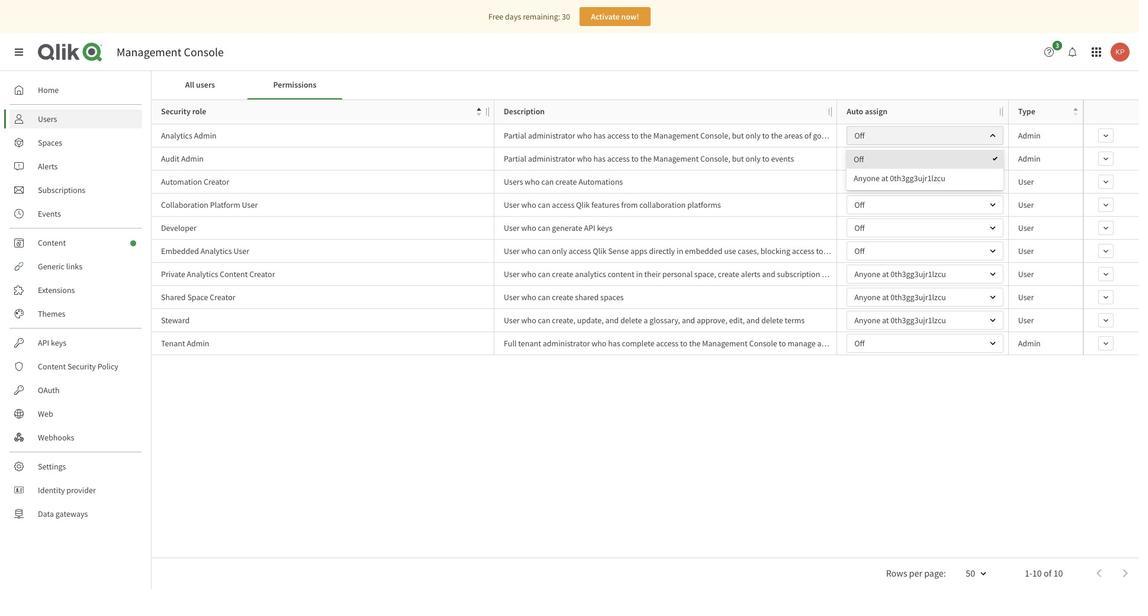 Task type: locate. For each thing, give the bounding box(es) containing it.
generic links link
[[9, 257, 142, 276]]

2 vertical spatial only
[[552, 246, 567, 256]]

auto assign
[[847, 106, 888, 117]]

audit admin
[[161, 153, 204, 164]]

interfaces.
[[889, 246, 925, 256]]

administrator down description
[[528, 130, 575, 141]]

but down partial administrator who has access to the management console, but only to the areas of governance and content in the top of the page
[[732, 153, 744, 164]]

1 vertical spatial console,
[[700, 153, 730, 164]]

delete left the terms
[[761, 315, 783, 326]]

administrator for partial administrator who has access to the management console, but only to the areas of governance and content
[[528, 130, 575, 141]]

delete left a
[[620, 315, 642, 326]]

who for shared
[[521, 292, 536, 303]]

0 horizontal spatial tenant
[[518, 338, 541, 349]]

developer
[[161, 223, 196, 233]]

users
[[38, 114, 57, 124], [504, 176, 523, 187]]

their
[[644, 269, 661, 279]]

and
[[855, 130, 868, 141], [853, 246, 867, 256], [762, 269, 776, 279], [605, 315, 619, 326], [682, 315, 695, 326], [746, 315, 760, 326], [817, 338, 831, 349]]

has for partial administrator who has access to the management console, but only to the areas of governance and content
[[594, 130, 606, 141]]

full tenant administrator who has complete access to the management console to manage and administer the tenant element
[[504, 337, 907, 349]]

and down auto assign
[[855, 130, 868, 141]]

create up user who can create shared spaces
[[552, 269, 573, 279]]

0 vertical spatial content
[[38, 237, 66, 248]]

2 vertical spatial content
[[38, 361, 66, 372]]

0 horizontal spatial users
[[38, 114, 57, 124]]

1 vertical spatial content
[[220, 269, 248, 279]]

analytics up audit admin
[[161, 130, 192, 141]]

1 vertical spatial users
[[504, 176, 523, 187]]

users for users who can create automations
[[504, 176, 523, 187]]

themes
[[38, 308, 65, 319]]

to up from
[[631, 153, 639, 164]]

generic
[[38, 261, 64, 272]]

subscriptions
[[38, 185, 85, 195]]

create up create,
[[552, 292, 573, 303]]

0 vertical spatial security
[[161, 106, 191, 117]]

security role button
[[161, 104, 481, 120]]

1 partial from the top
[[504, 130, 526, 141]]

only
[[746, 130, 761, 141], [746, 153, 761, 164], [552, 246, 567, 256]]

1 vertical spatial security
[[67, 361, 96, 372]]

1 horizontal spatial qlik
[[593, 246, 607, 256]]

but left areas
[[732, 130, 744, 141]]

0 vertical spatial users
[[38, 114, 57, 124]]

reports
[[822, 269, 847, 279]]

2 vertical spatial has
[[608, 338, 620, 349]]

content
[[38, 237, 66, 248], [220, 269, 248, 279], [38, 361, 66, 372]]

2 vertical spatial analytics
[[187, 269, 218, 279]]

1 vertical spatial only
[[746, 153, 761, 164]]

and right edit,
[[746, 315, 760, 326]]

0 vertical spatial administrator
[[528, 130, 575, 141]]

1 vertical spatial keys
[[51, 337, 66, 348]]

1 vertical spatial creator
[[249, 269, 275, 279]]

who for analytics
[[521, 269, 536, 279]]

apps
[[631, 246, 647, 256]]

list box
[[847, 147, 1004, 190]]

security left role
[[161, 106, 191, 117]]

0 vertical spatial but
[[732, 130, 744, 141]]

access down users who can create automations
[[552, 200, 574, 210]]

0 horizontal spatial in
[[636, 269, 643, 279]]

tenant right administer
[[884, 338, 907, 349]]

1 horizontal spatial security
[[161, 106, 191, 117]]

and left approve, in the bottom right of the page
[[682, 315, 695, 326]]

only down "user who can generate api keys"
[[552, 246, 567, 256]]

content down assign
[[870, 130, 897, 141]]

qlik
[[576, 200, 590, 210], [593, 246, 607, 256]]

web link
[[9, 404, 142, 423]]

but for the
[[732, 130, 744, 141]]

0 vertical spatial partial
[[504, 130, 526, 141]]

api keys link
[[9, 333, 142, 352]]

1 vertical spatial of
[[1044, 567, 1052, 579]]

and right alerts
[[762, 269, 776, 279]]

collaboration platform user
[[161, 200, 258, 210]]

other
[[868, 246, 887, 256]]

2 vertical spatial creator
[[210, 292, 235, 303]]

keys up "content security policy" link at the bottom
[[51, 337, 66, 348]]

security inside navigation pane element
[[67, 361, 96, 372]]

off down auto
[[854, 130, 865, 141]]

0 horizontal spatial keys
[[51, 337, 66, 348]]

only left areas
[[746, 130, 761, 141]]

api right generate in the top of the page
[[584, 223, 595, 233]]

only for the
[[746, 130, 761, 141]]

space
[[187, 292, 208, 303]]

approve,
[[697, 315, 728, 326]]

can for qlik
[[538, 200, 550, 210]]

who for access
[[521, 246, 536, 256]]

who for update,
[[521, 315, 536, 326]]

content down sense
[[608, 269, 635, 279]]

partial for partial administrator who has access to the management console, but only to the areas of governance and content
[[504, 130, 526, 141]]

description
[[504, 106, 545, 117]]

1 vertical spatial but
[[732, 153, 744, 164]]

and right 'manage'
[[817, 338, 831, 349]]

content down the api keys
[[38, 361, 66, 372]]

0 vertical spatial in
[[677, 246, 683, 256]]

1 horizontal spatial delete
[[761, 315, 783, 326]]

partial
[[504, 130, 526, 141], [504, 153, 526, 164]]

1 but from the top
[[732, 130, 744, 141]]

a
[[644, 315, 648, 326]]

1 horizontal spatial console
[[749, 338, 777, 349]]

auto
[[847, 106, 863, 117]]

the down approve, in the bottom right of the page
[[689, 338, 701, 349]]

only left events
[[746, 153, 761, 164]]

0 vertical spatial of
[[805, 130, 811, 141]]

0th3gg3ujr1lzcu
[[890, 173, 945, 184]]

to left hub
[[816, 246, 823, 256]]

1 horizontal spatial in
[[677, 246, 683, 256]]

management console
[[117, 44, 224, 59]]

activate
[[591, 11, 620, 22]]

analytics up private analytics content creator
[[201, 246, 232, 256]]

content up generic
[[38, 237, 66, 248]]

api keys
[[38, 337, 66, 348]]

1 vertical spatial partial
[[504, 153, 526, 164]]

0 vertical spatial only
[[746, 130, 761, 141]]

of
[[805, 130, 811, 141], [1044, 567, 1052, 579]]

can for access
[[538, 246, 550, 256]]

use
[[724, 246, 736, 256]]

days
[[505, 11, 521, 22]]

identity
[[38, 485, 65, 496]]

can for shared
[[538, 292, 550, 303]]

1 horizontal spatial keys
[[597, 223, 613, 233]]

console, for the
[[700, 130, 730, 141]]

the
[[640, 130, 652, 141], [771, 130, 783, 141], [640, 153, 652, 164], [825, 246, 836, 256], [689, 338, 701, 349], [871, 338, 883, 349]]

security role
[[161, 106, 206, 117]]

1 vertical spatial analytics
[[201, 246, 232, 256]]

user who can only access qlik sense apps directly in embedded use cases, blocking access to the hub and other interfaces. element
[[504, 245, 925, 257]]

users for users
[[38, 114, 57, 124]]

1 vertical spatial has
[[594, 153, 606, 164]]

0 vertical spatial api
[[584, 223, 595, 233]]

tenant right full
[[518, 338, 541, 349]]

users
[[196, 79, 215, 90]]

0 horizontal spatial content
[[608, 269, 635, 279]]

list box containing off
[[847, 147, 1004, 190]]

0 vertical spatial content
[[870, 130, 897, 141]]

embedded analytics user
[[161, 246, 249, 256]]

policy
[[98, 361, 118, 372]]

off up "anyone"
[[854, 154, 864, 165]]

partial inside partial administrator who has access to the management console, but only to the areas of governance and content element
[[504, 130, 526, 141]]

0 horizontal spatial security
[[67, 361, 96, 372]]

content security policy
[[38, 361, 118, 372]]

0 vertical spatial console,
[[700, 130, 730, 141]]

data gateways
[[38, 509, 88, 519]]

alerts
[[741, 269, 761, 279]]

analytics
[[161, 130, 192, 141], [201, 246, 232, 256], [187, 269, 218, 279]]

user
[[1018, 176, 1034, 187], [242, 200, 258, 210], [504, 200, 520, 210], [1018, 200, 1034, 210], [504, 223, 520, 233], [1018, 223, 1034, 233], [234, 246, 249, 256], [504, 246, 520, 256], [1018, 246, 1034, 256], [504, 269, 520, 279], [1018, 269, 1034, 279], [504, 292, 520, 303], [1018, 292, 1034, 303], [504, 315, 520, 326], [1018, 315, 1034, 326]]

in left their
[[636, 269, 643, 279]]

administrator down create,
[[543, 338, 590, 349]]

access up partial administrator who has access to the management console, but only to events
[[607, 130, 630, 141]]

spaces
[[600, 292, 624, 303]]

user who can access qlik features from collaboration platforms
[[504, 200, 721, 210]]

users link
[[9, 110, 142, 128]]

web
[[38, 409, 53, 419]]

security up oauth link
[[67, 361, 96, 372]]

who
[[577, 130, 592, 141], [577, 153, 592, 164], [525, 176, 540, 187], [521, 200, 536, 210], [521, 223, 536, 233], [521, 246, 536, 256], [521, 269, 536, 279], [521, 292, 536, 303], [521, 315, 536, 326], [592, 338, 607, 349]]

qlik left sense
[[593, 246, 607, 256]]

private
[[161, 269, 185, 279]]

edit,
[[729, 315, 745, 326]]

shared
[[575, 292, 599, 303]]

tab list
[[153, 71, 1138, 99]]

access up subscription
[[792, 246, 815, 256]]

to left events
[[762, 153, 770, 164]]

0 vertical spatial off
[[854, 130, 865, 141]]

all
[[185, 79, 194, 90]]

1 vertical spatial off
[[854, 154, 864, 165]]

30
[[562, 11, 570, 22]]

console left 'manage'
[[749, 338, 777, 349]]

can for update,
[[538, 315, 550, 326]]

2 but from the top
[[732, 153, 744, 164]]

0 vertical spatial has
[[594, 130, 606, 141]]

assign
[[865, 106, 888, 117]]

console up users
[[184, 44, 224, 59]]

1 horizontal spatial 10
[[1054, 567, 1063, 579]]

console
[[184, 44, 224, 59], [749, 338, 777, 349]]

at
[[881, 173, 888, 184]]

content for content
[[38, 237, 66, 248]]

0 horizontal spatial api
[[38, 337, 49, 348]]

user who can create analytics content in their personal space, create alerts and subscription reports element
[[504, 268, 847, 280]]

in
[[677, 246, 683, 256], [636, 269, 643, 279]]

collaboration
[[640, 200, 686, 210]]

platform
[[210, 200, 240, 210]]

settings link
[[9, 457, 142, 476]]

personal
[[662, 269, 693, 279]]

administrator up users who can create automations
[[528, 153, 575, 164]]

1 horizontal spatial tenant
[[884, 338, 907, 349]]

0 vertical spatial qlik
[[576, 200, 590, 210]]

content down embedded analytics user
[[220, 269, 248, 279]]

can for automations
[[541, 176, 554, 187]]

admin
[[194, 130, 217, 141], [1018, 130, 1041, 141], [181, 153, 204, 164], [1018, 153, 1041, 164], [187, 338, 209, 349], [1018, 338, 1041, 349]]

manage
[[788, 338, 816, 349]]

1 10 from the left
[[1033, 567, 1042, 579]]

settings
[[38, 461, 66, 472]]

type
[[1018, 106, 1036, 117]]

api down themes at the bottom of page
[[38, 337, 49, 348]]

but
[[732, 130, 744, 141], [732, 153, 744, 164]]

and right hub
[[853, 246, 867, 256]]

identity provider
[[38, 485, 96, 496]]

events
[[38, 208, 61, 219]]

content for content security policy
[[38, 361, 66, 372]]

anyone at 0th3gg3ujr1lzcu
[[854, 173, 945, 184]]

1 horizontal spatial of
[[1044, 567, 1052, 579]]

new connector image
[[130, 240, 136, 246]]

1 horizontal spatial content
[[870, 130, 897, 141]]

0 horizontal spatial delete
[[620, 315, 642, 326]]

users inside navigation pane element
[[38, 114, 57, 124]]

rows per page:
[[886, 567, 946, 579]]

has for partial administrator who has access to the management console, but only to events
[[594, 153, 606, 164]]

can
[[541, 176, 554, 187], [538, 200, 550, 210], [538, 223, 550, 233], [538, 246, 550, 256], [538, 269, 550, 279], [538, 292, 550, 303], [538, 315, 550, 326]]

provider
[[66, 485, 96, 496]]

security inside button
[[161, 106, 191, 117]]

qlik left the features
[[576, 200, 590, 210]]

governance
[[813, 130, 853, 141]]

create left automations
[[555, 176, 577, 187]]

in right directly
[[677, 246, 683, 256]]

1 horizontal spatial users
[[504, 176, 523, 187]]

2 partial from the top
[[504, 153, 526, 164]]

1 vertical spatial administrator
[[528, 153, 575, 164]]

0 vertical spatial console
[[184, 44, 224, 59]]

of right areas
[[805, 130, 811, 141]]

automation
[[161, 176, 202, 187]]

access
[[607, 130, 630, 141], [607, 153, 630, 164], [552, 200, 574, 210], [569, 246, 591, 256], [792, 246, 815, 256], [656, 338, 679, 349]]

who for qlik
[[521, 200, 536, 210]]

1 console, from the top
[[700, 130, 730, 141]]

permissions
[[273, 79, 316, 90]]

0 horizontal spatial 10
[[1033, 567, 1042, 579]]

sense
[[608, 246, 629, 256]]

2 console, from the top
[[700, 153, 730, 164]]

1 vertical spatial content
[[608, 269, 635, 279]]

keys down the features
[[597, 223, 613, 233]]

of right 1-
[[1044, 567, 1052, 579]]

1 vertical spatial api
[[38, 337, 49, 348]]

analytics down embedded analytics user
[[187, 269, 218, 279]]



Task type: describe. For each thing, give the bounding box(es) containing it.
audit
[[161, 153, 179, 164]]

analytics for embedded
[[201, 246, 232, 256]]

Off field
[[847, 126, 1003, 145]]

content link
[[9, 233, 142, 252]]

directly
[[649, 246, 675, 256]]

gateways
[[56, 509, 88, 519]]

automation creator
[[161, 176, 229, 187]]

anyone
[[854, 173, 880, 184]]

who for api
[[521, 223, 536, 233]]

free days remaining: 30
[[489, 11, 570, 22]]

embedded
[[161, 246, 199, 256]]

to down user who can create, update, and delete a glossary, and approve, edit, and delete terms
[[680, 338, 687, 349]]

the left areas
[[771, 130, 783, 141]]

1 tenant from the left
[[518, 338, 541, 349]]

user who can create shared spaces
[[504, 292, 624, 303]]

shared space creator
[[161, 292, 235, 303]]

embedded
[[685, 246, 723, 256]]

0 vertical spatial keys
[[597, 223, 613, 233]]

but for events
[[732, 153, 744, 164]]

1-10 of 10
[[1025, 567, 1063, 579]]

oauth
[[38, 385, 60, 396]]

can for analytics
[[538, 269, 550, 279]]

to left areas
[[762, 130, 770, 141]]

1-
[[1025, 567, 1033, 579]]

user who can generate api keys
[[504, 223, 613, 233]]

activate now! link
[[580, 7, 651, 26]]

rows
[[886, 567, 907, 579]]

alerts
[[38, 161, 58, 172]]

and right update,
[[605, 315, 619, 326]]

who for automations
[[525, 176, 540, 187]]

free
[[489, 11, 503, 22]]

full
[[504, 338, 517, 349]]

1 delete from the left
[[620, 315, 642, 326]]

0 horizontal spatial qlik
[[576, 200, 590, 210]]

2 tenant from the left
[[884, 338, 907, 349]]

tenant
[[161, 338, 185, 349]]

activate now!
[[591, 11, 639, 22]]

automations
[[579, 176, 623, 187]]

partial for partial administrator who has access to the management console, but only to events
[[504, 153, 526, 164]]

page:
[[924, 567, 946, 579]]

partial administrator who has access to the management console, but only to events
[[504, 153, 794, 164]]

webhooks
[[38, 432, 74, 443]]

extensions link
[[9, 281, 142, 300]]

console, for events
[[700, 153, 730, 164]]

subscriptions link
[[9, 181, 142, 200]]

administer
[[832, 338, 870, 349]]

the right administer
[[871, 338, 883, 349]]

themes link
[[9, 304, 142, 323]]

the left hub
[[825, 246, 836, 256]]

data gateways link
[[9, 504, 142, 523]]

access down "glossary,"
[[656, 338, 679, 349]]

close sidebar menu image
[[14, 47, 24, 57]]

administrator for partial administrator who has access to the management console, but only to events
[[528, 153, 575, 164]]

extensions
[[38, 285, 75, 295]]

1 vertical spatial in
[[636, 269, 643, 279]]

keys inside api keys link
[[51, 337, 66, 348]]

oauth link
[[9, 381, 142, 400]]

from
[[621, 200, 638, 210]]

update,
[[577, 315, 604, 326]]

partial administrator who has access to the management console, but only to the areas of governance and content
[[504, 130, 897, 141]]

2 delete from the left
[[761, 315, 783, 326]]

links
[[66, 261, 82, 272]]

spaces
[[38, 137, 62, 148]]

1 vertical spatial console
[[749, 338, 777, 349]]

collaboration
[[161, 200, 208, 210]]

to up partial administrator who has access to the management console, but only to events
[[631, 130, 639, 141]]

identity provider link
[[9, 481, 142, 500]]

user who can create, update, and delete a glossary, and approve, edit, and delete terms
[[504, 315, 805, 326]]

create for shared
[[552, 292, 573, 303]]

0 horizontal spatial of
[[805, 130, 811, 141]]

spaces link
[[9, 133, 142, 152]]

events link
[[9, 204, 142, 223]]

1 vertical spatial qlik
[[593, 246, 607, 256]]

full tenant administrator who has complete access to the management console to manage and administer the tenant
[[504, 338, 907, 349]]

tenant admin
[[161, 338, 209, 349]]

management console element
[[117, 44, 224, 59]]

cases,
[[738, 246, 759, 256]]

shared
[[161, 292, 186, 303]]

all users
[[185, 79, 215, 90]]

create for analytics
[[552, 269, 573, 279]]

user who can only access qlik sense apps directly in embedded use cases, blocking access to the hub and other interfaces.
[[504, 246, 925, 256]]

features
[[592, 200, 620, 210]]

create for automations
[[555, 176, 577, 187]]

terms
[[785, 315, 805, 326]]

to left 'manage'
[[779, 338, 786, 349]]

create left alerts
[[718, 269, 739, 279]]

home
[[38, 85, 59, 95]]

analytics
[[575, 269, 606, 279]]

2 vertical spatial administrator
[[543, 338, 590, 349]]

0 vertical spatial analytics
[[161, 130, 192, 141]]

0 vertical spatial creator
[[204, 176, 229, 187]]

areas
[[784, 130, 803, 141]]

per
[[909, 567, 922, 579]]

generate
[[552, 223, 582, 233]]

only for events
[[746, 153, 761, 164]]

user who can create analytics content in their personal space, create alerts and subscription reports
[[504, 269, 847, 279]]

analytics for private
[[187, 269, 218, 279]]

analytics admin
[[161, 130, 217, 141]]

all users button
[[153, 71, 247, 99]]

role
[[192, 106, 206, 117]]

0 horizontal spatial console
[[184, 44, 224, 59]]

home link
[[9, 81, 142, 99]]

users who can create automations
[[504, 176, 623, 187]]

the up 'collaboration'
[[640, 153, 652, 164]]

private analytics content creator
[[161, 269, 275, 279]]

1 horizontal spatial api
[[584, 223, 595, 233]]

glossary,
[[650, 315, 680, 326]]

access up analytics
[[569, 246, 591, 256]]

tab list containing all users
[[153, 71, 1138, 99]]

the up partial administrator who has access to the management console, but only to events
[[640, 130, 652, 141]]

2 10 from the left
[[1054, 567, 1063, 579]]

partial administrator who has access to the management console, but only to the areas of governance and content element
[[504, 130, 897, 142]]

navigation pane element
[[0, 76, 151, 528]]

off inside field
[[854, 130, 865, 141]]

hub
[[838, 246, 852, 256]]

access up automations
[[607, 153, 630, 164]]

events
[[771, 153, 794, 164]]

api inside navigation pane element
[[38, 337, 49, 348]]

permissions button
[[247, 71, 342, 99]]

data
[[38, 509, 54, 519]]

can for api
[[538, 223, 550, 233]]



Task type: vqa. For each thing, say whether or not it's contained in the screenshot.
Steward
yes



